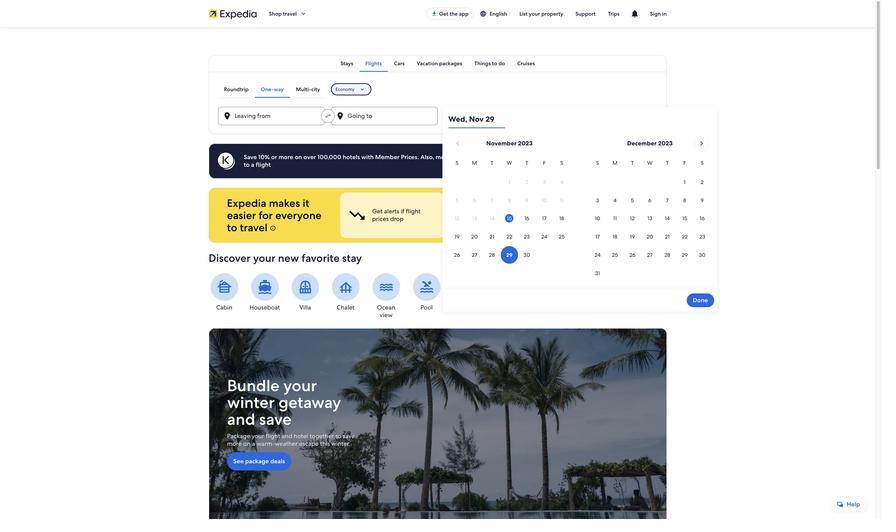 Task type: describe. For each thing, give the bounding box(es) containing it.
11 button
[[606, 210, 624, 227]]

members
[[436, 153, 462, 161]]

a inside bundle your winter getaway and save package your flight and hotel together to save more on a warm-weather escape this winter.
[[252, 440, 255, 448]]

this
[[320, 440, 330, 448]]

to inside expedia makes it easier for everyone to travel
[[227, 221, 237, 234]]

get for get the app
[[439, 10, 448, 17]]

together
[[309, 432, 334, 440]]

shop travel
[[269, 10, 297, 17]]

way
[[274, 86, 284, 93]]

cars link
[[388, 55, 411, 72]]

to left 10%
[[244, 161, 250, 169]]

30 for first 30 button from right
[[699, 252, 706, 258]]

winter.
[[331, 440, 350, 448]]

with
[[361, 153, 374, 161]]

on inside save 10% or more on over 100,000 hotels with member prices. also, members save up to 30% when you add a hotel to a flight
[[295, 153, 302, 161]]

11
[[613, 215, 617, 222]]

0 horizontal spatial 24 button
[[536, 228, 553, 246]]

to inside bundle flight + hotel to save
[[539, 207, 545, 215]]

a right "add"
[[549, 153, 553, 161]]

2 23 from the left
[[699, 233, 705, 240]]

things
[[474, 60, 491, 67]]

multi-city link
[[290, 81, 326, 98]]

a left 10%
[[251, 161, 254, 169]]

3 t from the left
[[631, 160, 634, 166]]

shop
[[269, 10, 282, 17]]

roundtrip
[[224, 86, 249, 93]]

1 horizontal spatial 24 button
[[589, 246, 606, 264]]

earn airline miles and one key rewards
[[590, 207, 649, 223]]

ocean view
[[377, 304, 395, 319]]

more inside bundle your winter getaway and save package your flight and hotel together to save more on a warm-weather escape this winter.
[[227, 440, 242, 448]]

one-way
[[261, 86, 284, 93]]

key
[[603, 215, 614, 223]]

flights
[[365, 60, 382, 67]]

bundle your winter getaway and save package your flight and hotel together to save more on a warm-weather escape this winter.
[[227, 375, 355, 448]]

view
[[380, 311, 393, 319]]

wed,
[[448, 114, 467, 124]]

2 23 button from the left
[[694, 228, 711, 246]]

9 button
[[694, 192, 711, 209]]

2 30 button from the left
[[694, 246, 711, 264]]

waterpark
[[493, 304, 522, 312]]

tub
[[468, 304, 478, 312]]

nov inside 'button'
[[469, 114, 484, 124]]

f for november 2023
[[543, 160, 546, 166]]

3
[[596, 197, 599, 204]]

english
[[490, 10, 507, 17]]

m for november 2023
[[472, 160, 477, 166]]

previous month image
[[453, 139, 462, 148]]

0 horizontal spatial and
[[227, 409, 255, 430]]

drop
[[390, 215, 403, 223]]

1 23 button from the left
[[518, 228, 536, 246]]

2 s from the left
[[560, 160, 563, 166]]

28 for 1st 28 button from right
[[664, 252, 670, 258]]

see
[[233, 457, 244, 465]]

2 20 button from the left
[[641, 228, 659, 246]]

chalet
[[337, 304, 355, 312]]

support link
[[569, 7, 602, 21]]

hotel inside bundle your winter getaway and save package your flight and hotel together to save more on a warm-weather escape this winter.
[[294, 432, 308, 440]]

economy
[[335, 86, 355, 92]]

download the app button image
[[431, 11, 438, 17]]

save up warm-
[[259, 409, 291, 430]]

0 vertical spatial 17 button
[[536, 210, 553, 227]]

member
[[375, 153, 400, 161]]

2 22 button from the left
[[676, 228, 694, 246]]

7
[[666, 197, 669, 204]]

2 28 button from the left
[[659, 246, 676, 264]]

1 19 button from the left
[[448, 228, 466, 246]]

21 inside december 2023 element
[[665, 233, 670, 240]]

makes
[[269, 196, 300, 210]]

get the app link
[[427, 8, 474, 20]]

4 button
[[606, 192, 624, 209]]

when
[[508, 153, 524, 161]]

1 27 button from the left
[[466, 246, 483, 264]]

package
[[245, 457, 269, 465]]

25 inside november 2023 element
[[559, 233, 565, 240]]

airline
[[604, 207, 621, 215]]

favorite
[[302, 251, 340, 265]]

10 button
[[589, 210, 606, 227]]

13 button
[[641, 210, 659, 227]]

1 button
[[676, 173, 694, 191]]

to right "up"
[[486, 153, 492, 161]]

small image
[[480, 10, 487, 17]]

f for december 2023
[[683, 160, 686, 166]]

2 vertical spatial and
[[281, 432, 292, 440]]

hotel inside bundle flight + hotel to save
[[523, 207, 538, 215]]

3 button
[[589, 192, 606, 209]]

1
[[684, 179, 686, 185]]

14 button
[[659, 210, 676, 227]]

to inside bundle your winter getaway and save package your flight and hotel together to save more on a warm-weather escape this winter.
[[335, 432, 341, 440]]

1 t from the left
[[491, 160, 493, 166]]

hot tub button
[[451, 273, 483, 312]]

6 button
[[641, 192, 659, 209]]

hotels
[[343, 153, 360, 161]]

2 out of 3 element
[[449, 192, 553, 238]]

hotel inside save 10% or more on over 100,000 hotels with member prices. also, members save up to 30% when you add a hotel to a flight
[[554, 153, 569, 161]]

travel inside expedia makes it easier for everyone to travel
[[240, 221, 268, 234]]

1 horizontal spatial 18 button
[[606, 228, 624, 246]]

wed, nov 29 button
[[448, 110, 505, 128]]

28 for second 28 button from the right
[[489, 252, 495, 258]]

new
[[278, 251, 299, 265]]

29 inside button
[[682, 252, 688, 258]]

save 10% or more on over 100,000 hotels with member prices. also, members save up to 30% when you add a hotel to a flight
[[244, 153, 569, 169]]

tab list containing roundtrip
[[218, 81, 326, 98]]

you
[[525, 153, 535, 161]]

if
[[401, 207, 404, 215]]

2023 for december 2023
[[658, 139, 673, 147]]

cabin
[[216, 304, 232, 312]]

bundle for your
[[227, 375, 279, 396]]

december 2023 element
[[589, 159, 711, 283]]

done
[[693, 296, 708, 304]]

december
[[627, 139, 657, 147]]

tab list containing stays
[[209, 55, 667, 72]]

expedia logo image
[[209, 8, 257, 19]]

stay
[[342, 251, 362, 265]]

1 28 button from the left
[[483, 246, 501, 264]]

1 out of 3 element
[[340, 192, 444, 238]]

18 inside december 2023 element
[[613, 233, 617, 240]]

27 inside november 2023 element
[[472, 252, 477, 258]]

trips link
[[602, 7, 626, 21]]

november
[[486, 139, 517, 147]]

9
[[701, 197, 704, 204]]

20 for first the 20 button from right
[[647, 233, 653, 240]]

12 button
[[624, 210, 641, 227]]

31
[[595, 270, 600, 277]]

1 23 from the left
[[524, 233, 530, 240]]

1 26 button from the left
[[448, 246, 466, 264]]

to left do in the top of the page
[[492, 60, 497, 67]]

30%
[[494, 153, 506, 161]]

your for discover
[[253, 251, 275, 265]]

ocean
[[377, 304, 395, 312]]

24 for the leftmost 24 button
[[541, 233, 547, 240]]

bundle flight + hotel to save
[[481, 207, 545, 223]]

vacation packages link
[[411, 55, 468, 72]]

22 inside december 2023 element
[[682, 233, 688, 240]]

5
[[631, 197, 634, 204]]

in
[[662, 10, 667, 17]]

1 22 button from the left
[[501, 228, 518, 246]]

communication center icon image
[[630, 9, 639, 18]]

bundle for flight
[[481, 207, 501, 215]]

stays link
[[334, 55, 359, 72]]

get the app
[[439, 10, 469, 17]]

save right this
[[343, 432, 355, 440]]

support
[[576, 10, 596, 17]]

17 for the rightmost 17 button
[[595, 233, 600, 240]]

sign in button
[[644, 5, 673, 23]]



Task type: locate. For each thing, give the bounding box(es) containing it.
0 horizontal spatial 16 button
[[518, 210, 536, 227]]

1 horizontal spatial 25
[[612, 252, 618, 258]]

2 27 from the left
[[647, 252, 653, 258]]

one
[[590, 215, 602, 223]]

2 28 from the left
[[664, 252, 670, 258]]

20
[[471, 233, 478, 240], [647, 233, 653, 240]]

1 vertical spatial 17 button
[[589, 228, 606, 246]]

1 vertical spatial 25
[[612, 252, 618, 258]]

27 left 29 button
[[647, 252, 653, 258]]

0 horizontal spatial 2023
[[518, 139, 533, 147]]

a left warm-
[[252, 440, 255, 448]]

november 2023 element
[[448, 159, 571, 265]]

2 21 from the left
[[665, 233, 670, 240]]

1 horizontal spatial 2023
[[658, 139, 673, 147]]

1 30 button from the left
[[518, 246, 536, 264]]

16 for second '16' button from left
[[700, 215, 705, 222]]

get for get alerts if flight prices drop
[[372, 207, 382, 215]]

10
[[595, 215, 600, 222]]

1 horizontal spatial 22
[[682, 233, 688, 240]]

17 button
[[536, 210, 553, 227], [589, 228, 606, 246]]

15 right the 14 button
[[682, 215, 687, 222]]

0 horizontal spatial 30
[[524, 252, 530, 258]]

houseboat button
[[249, 273, 280, 312]]

1 30 from the left
[[524, 252, 530, 258]]

flight left the +
[[502, 207, 517, 215]]

2 vertical spatial hotel
[[294, 432, 308, 440]]

t
[[491, 160, 493, 166], [525, 160, 528, 166], [631, 160, 634, 166], [666, 160, 669, 166]]

0 horizontal spatial 19 button
[[448, 228, 466, 246]]

15 button
[[501, 210, 518, 227], [676, 210, 694, 227]]

25 inside december 2023 element
[[612, 252, 618, 258]]

0 horizontal spatial 23
[[524, 233, 530, 240]]

november 2023
[[486, 139, 533, 147]]

1 horizontal spatial 19
[[630, 233, 635, 240]]

0 horizontal spatial bundle
[[227, 375, 279, 396]]

23 button down bundle flight + hotel to save
[[518, 228, 536, 246]]

cruises
[[517, 60, 535, 67]]

get inside get alerts if flight prices drop
[[372, 207, 382, 215]]

application
[[448, 134, 711, 283]]

s down previous month image
[[456, 160, 459, 166]]

to down expedia
[[227, 221, 237, 234]]

27 inside december 2023 element
[[647, 252, 653, 258]]

m for december 2023
[[613, 160, 618, 166]]

expedia makes it easier for everyone to travel
[[227, 196, 322, 234]]

24 down bundle flight + hotel to save
[[541, 233, 547, 240]]

1 s from the left
[[456, 160, 459, 166]]

1 vertical spatial tab list
[[218, 81, 326, 98]]

1 vertical spatial more
[[227, 440, 242, 448]]

29 inside 'button'
[[486, 114, 494, 124]]

1 horizontal spatial 30
[[699, 252, 706, 258]]

application inside bundle your winter getaway and save main content
[[448, 134, 711, 283]]

chalet button
[[330, 273, 361, 312]]

1 horizontal spatial on
[[295, 153, 302, 161]]

24 inside december 2023 element
[[595, 252, 601, 258]]

save left today element
[[481, 215, 493, 223]]

1 20 button from the left
[[466, 228, 483, 246]]

0 horizontal spatial 24
[[541, 233, 547, 240]]

warm-
[[256, 440, 275, 448]]

18 button left one
[[553, 210, 571, 227]]

1 horizontal spatial 20 button
[[641, 228, 659, 246]]

+
[[518, 207, 522, 215]]

1 16 from the left
[[524, 215, 529, 222]]

2 m from the left
[[613, 160, 618, 166]]

0 vertical spatial tab list
[[209, 55, 667, 72]]

24 button
[[536, 228, 553, 246], [589, 246, 606, 264]]

0 horizontal spatial m
[[472, 160, 477, 166]]

trailing image
[[300, 10, 307, 17]]

more inside save 10% or more on over 100,000 hotels with member prices. also, members save up to 30% when you add a hotel to a flight
[[279, 153, 293, 161]]

1 22 from the left
[[507, 233, 512, 240]]

16 for 2nd '16' button from the right
[[524, 215, 529, 222]]

15 button inside december 2023 element
[[676, 210, 694, 227]]

sign in
[[650, 10, 667, 17]]

flight up the deals at the bottom of page
[[265, 432, 280, 440]]

rewards
[[615, 215, 637, 223]]

flight right the if
[[406, 207, 420, 215]]

1 horizontal spatial and
[[281, 432, 292, 440]]

15 left the +
[[507, 215, 512, 222]]

1 horizontal spatial 29
[[486, 114, 494, 124]]

property
[[541, 10, 563, 17]]

30 inside december 2023 element
[[699, 252, 706, 258]]

17 down one
[[595, 233, 600, 240]]

27 button up hot tub button at the bottom right of page
[[466, 246, 483, 264]]

0 horizontal spatial 27 button
[[466, 246, 483, 264]]

18 inside november 2023 element
[[559, 215, 564, 222]]

1 vertical spatial on
[[243, 440, 250, 448]]

1 vertical spatial travel
[[240, 221, 268, 234]]

w inside december 2023 element
[[647, 160, 653, 166]]

your for bundle
[[283, 375, 317, 396]]

2 w from the left
[[647, 160, 653, 166]]

0 horizontal spatial 26
[[454, 252, 460, 258]]

0 horizontal spatial 28 button
[[483, 246, 501, 264]]

1 horizontal spatial 15
[[682, 215, 687, 222]]

0 horizontal spatial w
[[507, 160, 512, 166]]

and down 6
[[638, 207, 649, 215]]

one-
[[261, 86, 274, 93]]

2 27 button from the left
[[641, 246, 659, 264]]

1 20 from the left
[[471, 233, 478, 240]]

2
[[701, 179, 704, 185]]

3 out of 3 element
[[558, 192, 662, 238]]

0 horizontal spatial 19
[[455, 233, 460, 240]]

expedia
[[227, 196, 266, 210]]

2 t from the left
[[525, 160, 528, 166]]

0 horizontal spatial 23 button
[[518, 228, 536, 246]]

0 horizontal spatial 22 button
[[501, 228, 518, 246]]

22 down today element
[[507, 233, 512, 240]]

21 button down bundle flight + hotel to save
[[483, 228, 501, 246]]

17 button down one
[[589, 228, 606, 246]]

to right the +
[[539, 207, 545, 215]]

19 for second 19 button from the left
[[630, 233, 635, 240]]

1 horizontal spatial 23 button
[[694, 228, 711, 246]]

26 inside december 2023 element
[[629, 252, 635, 258]]

your for list
[[529, 10, 540, 17]]

see package deals link
[[227, 452, 291, 471]]

2 20 from the left
[[647, 233, 653, 240]]

15 button inside november 2023 element
[[501, 210, 518, 227]]

deals
[[270, 457, 285, 465]]

next month image
[[697, 139, 706, 148]]

save
[[464, 153, 476, 161], [481, 215, 493, 223], [259, 409, 291, 430], [343, 432, 355, 440]]

16 right the +
[[524, 215, 529, 222]]

2 f from the left
[[683, 160, 686, 166]]

cruises link
[[511, 55, 541, 72]]

on inside bundle your winter getaway and save package your flight and hotel together to save more on a warm-weather escape this winter.
[[243, 440, 250, 448]]

21
[[490, 233, 494, 240], [665, 233, 670, 240]]

get right download the app button icon at the top
[[439, 10, 448, 17]]

everyone
[[275, 208, 322, 222]]

21 inside november 2023 element
[[490, 233, 494, 240]]

cars
[[394, 60, 405, 67]]

travel left trailing image
[[283, 10, 297, 17]]

5 button
[[624, 192, 641, 209]]

24 for rightmost 24 button
[[595, 252, 601, 258]]

s up 3 button
[[596, 160, 599, 166]]

22 inside november 2023 element
[[507, 233, 512, 240]]

28 inside december 2023 element
[[664, 252, 670, 258]]

2 15 button from the left
[[676, 210, 694, 227]]

w inside november 2023 element
[[507, 160, 512, 166]]

2 16 from the left
[[700, 215, 705, 222]]

26 button
[[448, 246, 466, 264], [624, 246, 641, 264]]

1 horizontal spatial 28
[[664, 252, 670, 258]]

hotel
[[554, 153, 569, 161], [523, 207, 538, 215], [294, 432, 308, 440]]

30 inside november 2023 element
[[524, 252, 530, 258]]

villa
[[299, 304, 311, 312]]

0 horizontal spatial 17
[[542, 215, 547, 222]]

bundle your winter getaway and save main content
[[0, 27, 875, 519]]

2 button
[[694, 173, 711, 191]]

wed, nov 29
[[448, 114, 494, 124]]

1 horizontal spatial 18
[[613, 233, 617, 240]]

21 down 14
[[665, 233, 670, 240]]

2 26 from the left
[[629, 252, 635, 258]]

16 down the 9 "button"
[[700, 215, 705, 222]]

m left "up"
[[472, 160, 477, 166]]

0 horizontal spatial f
[[543, 160, 546, 166]]

0 horizontal spatial 25
[[559, 233, 565, 240]]

4
[[613, 197, 617, 204]]

1 2023 from the left
[[518, 139, 533, 147]]

discover
[[209, 251, 251, 265]]

0 vertical spatial 25
[[559, 233, 565, 240]]

17 for top 17 button
[[542, 215, 547, 222]]

alerts
[[384, 207, 399, 215]]

flight left the or on the left of the page
[[256, 161, 271, 169]]

prices
[[372, 215, 389, 223]]

24 inside november 2023 element
[[541, 233, 547, 240]]

nov inside button
[[459, 115, 470, 123]]

1 15 button from the left
[[501, 210, 518, 227]]

0 horizontal spatial 25 button
[[553, 228, 571, 246]]

more up see
[[227, 440, 242, 448]]

s
[[456, 160, 459, 166], [560, 160, 563, 166], [596, 160, 599, 166], [701, 160, 704, 166]]

on left over
[[295, 153, 302, 161]]

swap origin and destination values image
[[324, 113, 331, 119]]

21 down bundle flight + hotel to save
[[490, 233, 494, 240]]

hotel right the +
[[523, 207, 538, 215]]

1 horizontal spatial 16
[[700, 215, 705, 222]]

30 for second 30 button from right
[[524, 252, 530, 258]]

18 left one
[[559, 215, 564, 222]]

1 horizontal spatial travel
[[283, 10, 297, 17]]

21 button down the 14 button
[[659, 228, 676, 246]]

22 button up 29 button
[[676, 228, 694, 246]]

w for november
[[507, 160, 512, 166]]

12
[[630, 215, 635, 222]]

get left alerts
[[372, 207, 382, 215]]

26
[[454, 252, 460, 258], [629, 252, 635, 258]]

2 19 button from the left
[[624, 228, 641, 246]]

1 27 from the left
[[472, 252, 477, 258]]

15 inside today element
[[507, 215, 512, 222]]

1 horizontal spatial 28 button
[[659, 246, 676, 264]]

18 down 11
[[613, 233, 617, 240]]

0 horizontal spatial 20 button
[[466, 228, 483, 246]]

2 21 button from the left
[[659, 228, 676, 246]]

4 s from the left
[[701, 160, 704, 166]]

1 horizontal spatial f
[[683, 160, 686, 166]]

1 vertical spatial 25 button
[[606, 246, 624, 264]]

0 horizontal spatial 16
[[524, 215, 529, 222]]

26 for 2nd 26 button from left
[[629, 252, 635, 258]]

1 horizontal spatial 22 button
[[676, 228, 694, 246]]

2023 up you
[[518, 139, 533, 147]]

economy button
[[331, 83, 371, 95]]

7 button
[[659, 192, 676, 209]]

w right 30%
[[507, 160, 512, 166]]

1 horizontal spatial 16 button
[[694, 210, 711, 227]]

on left warm-
[[243, 440, 250, 448]]

100,000
[[318, 153, 341, 161]]

add
[[537, 153, 548, 161]]

1 21 from the left
[[490, 233, 494, 240]]

1 horizontal spatial 27
[[647, 252, 653, 258]]

waterpark button
[[492, 273, 523, 312]]

3 s from the left
[[596, 160, 599, 166]]

hot tub
[[456, 304, 478, 312]]

f right you
[[543, 160, 546, 166]]

0 horizontal spatial 20
[[471, 233, 478, 240]]

flight inside save 10% or more on over 100,000 hotels with member prices. also, members save up to 30% when you add a hotel to a flight
[[256, 161, 271, 169]]

18
[[559, 215, 564, 222], [613, 233, 617, 240]]

0 horizontal spatial 15 button
[[501, 210, 518, 227]]

2 22 from the left
[[682, 233, 688, 240]]

22 up 29 button
[[682, 233, 688, 240]]

s up "2" button
[[701, 160, 704, 166]]

flight inside get alerts if flight prices drop
[[406, 207, 420, 215]]

for
[[259, 208, 273, 222]]

2 horizontal spatial hotel
[[554, 153, 569, 161]]

t right when
[[525, 160, 528, 166]]

1 15 from the left
[[507, 215, 512, 222]]

19 for second 19 button from the right
[[455, 233, 460, 240]]

0 vertical spatial travel
[[283, 10, 297, 17]]

f inside november 2023 element
[[543, 160, 546, 166]]

1 horizontal spatial get
[[439, 10, 448, 17]]

roundtrip link
[[218, 81, 255, 98]]

w
[[507, 160, 512, 166], [647, 160, 653, 166]]

1 16 button from the left
[[518, 210, 536, 227]]

list your property link
[[513, 7, 569, 21]]

1 horizontal spatial 30 button
[[694, 246, 711, 264]]

15 button left the +
[[501, 210, 518, 227]]

1 horizontal spatial 19 button
[[624, 228, 641, 246]]

29 inside button
[[472, 115, 479, 123]]

s right "add"
[[560, 160, 563, 166]]

8
[[683, 197, 686, 204]]

0 horizontal spatial 27
[[472, 252, 477, 258]]

20 for second the 20 button from the right
[[471, 233, 478, 240]]

2023 for november 2023
[[518, 139, 533, 147]]

save inside save 10% or more on over 100,000 hotels with member prices. also, members save up to 30% when you add a hotel to a flight
[[464, 153, 476, 161]]

1 w from the left
[[507, 160, 512, 166]]

27
[[472, 252, 477, 258], [647, 252, 653, 258]]

26 inside november 2023 element
[[454, 252, 460, 258]]

1 m from the left
[[472, 160, 477, 166]]

t down december
[[631, 160, 634, 166]]

16 button right today element
[[518, 210, 536, 227]]

w for december
[[647, 160, 653, 166]]

hotel right "add"
[[554, 153, 569, 161]]

more right the or on the left of the page
[[279, 153, 293, 161]]

1 vertical spatial 18
[[613, 233, 617, 240]]

easier
[[227, 208, 256, 222]]

24 up 31
[[595, 252, 601, 258]]

2 19 from the left
[[630, 233, 635, 240]]

23 down bundle flight + hotel to save
[[524, 233, 530, 240]]

4 t from the left
[[666, 160, 669, 166]]

1 19 from the left
[[455, 233, 460, 240]]

2 16 button from the left
[[694, 210, 711, 227]]

vacation packages
[[417, 60, 462, 67]]

0 vertical spatial more
[[279, 153, 293, 161]]

0 horizontal spatial 22
[[507, 233, 512, 240]]

0 horizontal spatial 18
[[559, 215, 564, 222]]

more
[[279, 153, 293, 161], [227, 440, 242, 448]]

0 vertical spatial and
[[638, 207, 649, 215]]

a
[[549, 153, 553, 161], [251, 161, 254, 169], [252, 440, 255, 448]]

8 button
[[676, 192, 694, 209]]

19 inside november 2023 element
[[455, 233, 460, 240]]

24 button up 31 button
[[589, 246, 606, 264]]

0 vertical spatial 18 button
[[553, 210, 571, 227]]

2 15 from the left
[[682, 215, 687, 222]]

0 vertical spatial 18
[[559, 215, 564, 222]]

0 horizontal spatial 17 button
[[536, 210, 553, 227]]

2 2023 from the left
[[658, 139, 673, 147]]

t left 30%
[[491, 160, 493, 166]]

1 horizontal spatial more
[[279, 153, 293, 161]]

28 inside november 2023 element
[[489, 252, 495, 258]]

15 inside december 2023 element
[[682, 215, 687, 222]]

list
[[519, 10, 528, 17]]

1 horizontal spatial 20
[[647, 233, 653, 240]]

13
[[648, 215, 652, 222]]

weather
[[275, 440, 297, 448]]

0 horizontal spatial 28
[[489, 252, 495, 258]]

1 horizontal spatial 24
[[595, 252, 601, 258]]

the
[[450, 10, 458, 17]]

to
[[492, 60, 497, 67], [486, 153, 492, 161], [244, 161, 250, 169], [539, 207, 545, 215], [227, 221, 237, 234], [335, 432, 341, 440]]

f
[[543, 160, 546, 166], [683, 160, 686, 166]]

save inside bundle flight + hotel to save
[[481, 215, 493, 223]]

winter
[[227, 392, 275, 413]]

1 horizontal spatial 26 button
[[624, 246, 641, 264]]

travel left xsmall "image"
[[240, 221, 268, 234]]

m up 4
[[613, 160, 618, 166]]

0 vertical spatial on
[[295, 153, 302, 161]]

17 inside november 2023 element
[[542, 215, 547, 222]]

19 inside december 2023 element
[[630, 233, 635, 240]]

25 button
[[553, 228, 571, 246], [606, 246, 624, 264]]

get alerts if flight prices drop
[[372, 207, 420, 223]]

15 button right 14
[[676, 210, 694, 227]]

2 30 from the left
[[699, 252, 706, 258]]

1 horizontal spatial 17
[[595, 233, 600, 240]]

1 horizontal spatial hotel
[[523, 207, 538, 215]]

1 26 from the left
[[454, 252, 460, 258]]

21 button inside november 2023 element
[[483, 228, 501, 246]]

travel sale activities deals image
[[209, 328, 667, 519]]

bundle inside bundle your winter getaway and save package your flight and hotel together to save more on a warm-weather escape this winter.
[[227, 375, 279, 396]]

and up package
[[227, 409, 255, 430]]

18 button
[[553, 210, 571, 227], [606, 228, 624, 246]]

1 horizontal spatial 17 button
[[589, 228, 606, 246]]

f up "1" button
[[683, 160, 686, 166]]

flight inside bundle flight + hotel to save
[[502, 207, 517, 215]]

up
[[478, 153, 485, 161]]

18 button down 11 button
[[606, 228, 624, 246]]

16 inside november 2023 element
[[524, 215, 529, 222]]

2 horizontal spatial and
[[638, 207, 649, 215]]

1 vertical spatial hotel
[[523, 207, 538, 215]]

27 up hot tub button at the bottom right of page
[[472, 252, 477, 258]]

1 f from the left
[[543, 160, 546, 166]]

0 horizontal spatial on
[[243, 440, 250, 448]]

2 horizontal spatial 29
[[682, 252, 688, 258]]

16
[[524, 215, 529, 222], [700, 215, 705, 222]]

2023 right december
[[658, 139, 673, 147]]

save left "up"
[[464, 153, 476, 161]]

27 button left 29 button
[[641, 246, 659, 264]]

your
[[529, 10, 540, 17], [253, 251, 275, 265], [283, 375, 317, 396], [251, 432, 264, 440]]

1 vertical spatial 18 button
[[606, 228, 624, 246]]

0 horizontal spatial 21
[[490, 233, 494, 240]]

cabin button
[[209, 273, 240, 312]]

getaway
[[278, 392, 341, 413]]

0 horizontal spatial 21 button
[[483, 228, 501, 246]]

tab list
[[209, 55, 667, 72], [218, 81, 326, 98]]

also,
[[421, 153, 434, 161]]

1 horizontal spatial 25 button
[[606, 246, 624, 264]]

1 vertical spatial and
[[227, 409, 255, 430]]

1 horizontal spatial 26
[[629, 252, 635, 258]]

f inside december 2023 element
[[683, 160, 686, 166]]

to right this
[[335, 432, 341, 440]]

1 vertical spatial bundle
[[227, 375, 279, 396]]

29 button
[[676, 246, 694, 264]]

22 button down today element
[[501, 228, 518, 246]]

hotel left 'together'
[[294, 432, 308, 440]]

0 horizontal spatial 18 button
[[553, 210, 571, 227]]

17 inside december 2023 element
[[595, 233, 600, 240]]

22
[[507, 233, 512, 240], [682, 233, 688, 240]]

24 button down bundle flight + hotel to save
[[536, 228, 553, 246]]

1 28 from the left
[[489, 252, 495, 258]]

1 horizontal spatial 23
[[699, 233, 705, 240]]

0 horizontal spatial 29
[[472, 115, 479, 123]]

and right warm-
[[281, 432, 292, 440]]

26 for second 26 button from right
[[454, 252, 460, 258]]

10%
[[258, 153, 270, 161]]

things to do
[[474, 60, 505, 67]]

1 21 button from the left
[[483, 228, 501, 246]]

ocean view button
[[371, 273, 402, 319]]

16 button
[[518, 210, 536, 227], [694, 210, 711, 227]]

0 horizontal spatial 15
[[507, 215, 512, 222]]

6
[[648, 197, 652, 204]]

flight inside bundle your winter getaway and save package your flight and hotel together to save more on a warm-weather escape this winter.
[[265, 432, 280, 440]]

1 horizontal spatial 21
[[665, 233, 670, 240]]

houseboat
[[249, 304, 280, 312]]

16 button down the 9 "button"
[[694, 210, 711, 227]]

0 horizontal spatial hotel
[[294, 432, 308, 440]]

and inside earn airline miles and one key rewards
[[638, 207, 649, 215]]

w down december 2023 on the top
[[647, 160, 653, 166]]

23 button up 29 button
[[694, 228, 711, 246]]

t down december 2023 on the top
[[666, 160, 669, 166]]

1 vertical spatial 24 button
[[589, 246, 606, 264]]

23 down the 9 "button"
[[699, 233, 705, 240]]

1 vertical spatial 24
[[595, 252, 601, 258]]

xsmall image
[[270, 225, 276, 231]]

bundle inside bundle flight + hotel to save
[[481, 207, 501, 215]]

18 button inside november 2023 element
[[553, 210, 571, 227]]

today element
[[505, 214, 514, 223]]

application containing november 2023
[[448, 134, 711, 283]]

0 vertical spatial 24 button
[[536, 228, 553, 246]]

17 button right the +
[[536, 210, 553, 227]]

2 26 button from the left
[[624, 246, 641, 264]]

travel inside dropdown button
[[283, 10, 297, 17]]

0 vertical spatial bundle
[[481, 207, 501, 215]]

17 right the +
[[542, 215, 547, 222]]

16 inside december 2023 element
[[700, 215, 705, 222]]



Task type: vqa. For each thing, say whether or not it's contained in the screenshot.


